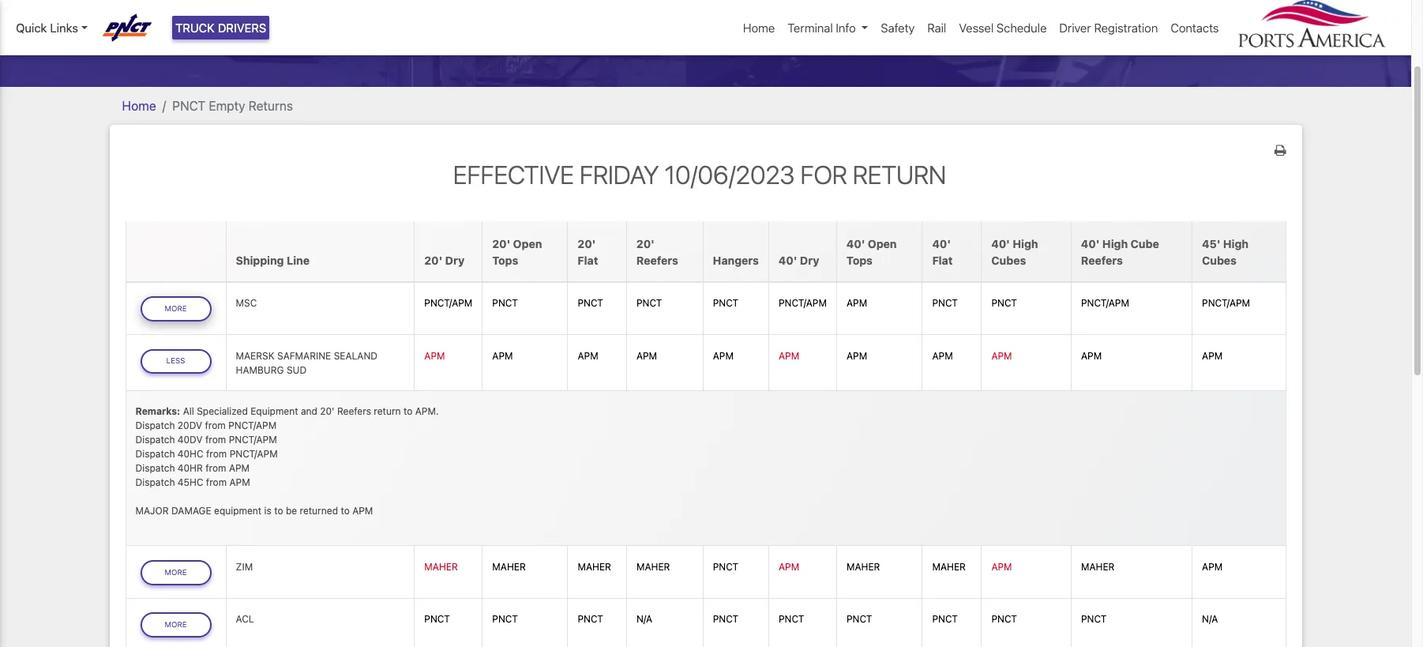 Task type: locate. For each thing, give the bounding box(es) containing it.
reefers inside remarks: all specialized equipment and 20' reefers return to apm. dispatch 20dv from pnct/apm dispatch 40dv from pnct/apm dispatch 40hc from pnct/apm dispatch 40hr from apm dispatch 45hc from apm
[[337, 405, 371, 417]]

less button
[[140, 349, 211, 374]]

3 more from the top
[[165, 620, 187, 629]]

high
[[1013, 237, 1039, 250], [1103, 237, 1128, 250], [1224, 237, 1249, 250]]

40' inside 40' open tops
[[847, 237, 866, 250]]

1 horizontal spatial empty
[[663, 14, 730, 44]]

40' flat
[[933, 237, 953, 267]]

to
[[404, 405, 413, 417], [274, 505, 283, 517], [341, 505, 350, 517]]

40' right 40' flat
[[992, 237, 1010, 250]]

sud
[[287, 364, 307, 376]]

flat right 40' open tops
[[933, 253, 953, 267]]

more for msc
[[165, 304, 187, 313]]

5 dispatch from the top
[[136, 477, 175, 488]]

open left 20' flat
[[513, 237, 542, 250]]

dry left 20' open tops
[[445, 253, 465, 267]]

all
[[183, 405, 194, 417]]

empty
[[663, 14, 730, 44], [209, 98, 245, 113]]

0 vertical spatial pnct empty returns
[[594, 14, 818, 44]]

dry left 40' open tops
[[800, 253, 820, 267]]

tops
[[492, 253, 519, 267], [847, 253, 873, 267]]

open inside 20' open tops
[[513, 237, 542, 250]]

0 horizontal spatial tops
[[492, 253, 519, 267]]

2 open from the left
[[868, 237, 897, 250]]

1 horizontal spatial high
[[1103, 237, 1128, 250]]

40' right 40' open tops
[[933, 237, 951, 250]]

1 horizontal spatial open
[[868, 237, 897, 250]]

high inside 40' high cubes
[[1013, 237, 1039, 250]]

1 high from the left
[[1013, 237, 1039, 250]]

sealand
[[334, 350, 378, 362]]

shipping line
[[236, 253, 310, 267]]

0 horizontal spatial dry
[[445, 253, 465, 267]]

cubes for 40'
[[992, 253, 1027, 267]]

returns
[[736, 14, 818, 44], [249, 98, 293, 113]]

40' inside 40' flat
[[933, 237, 951, 250]]

pnct/apm
[[425, 297, 473, 309], [779, 297, 827, 309], [1082, 297, 1130, 309], [1203, 297, 1251, 309], [228, 420, 277, 432], [229, 434, 277, 446], [230, 448, 278, 460]]

1 vertical spatial home
[[122, 98, 156, 113]]

more
[[165, 304, 187, 313], [165, 568, 187, 576], [165, 620, 187, 629]]

1 horizontal spatial home
[[743, 21, 775, 35]]

40' high cubes
[[992, 237, 1039, 267]]

2 tops from the left
[[847, 253, 873, 267]]

1 horizontal spatial n/a
[[1203, 613, 1219, 625]]

20' for 20' dry
[[425, 253, 443, 267]]

1 flat from the left
[[578, 253, 598, 267]]

2 cubes from the left
[[1203, 253, 1237, 267]]

0 vertical spatial home link
[[737, 13, 782, 43]]

0 horizontal spatial reefers
[[337, 405, 371, 417]]

more button up less
[[140, 296, 211, 322]]

2 horizontal spatial reefers
[[1082, 253, 1123, 267]]

more button
[[140, 296, 211, 322], [140, 560, 211, 585], [140, 612, 211, 638]]

40' left cube
[[1082, 237, 1100, 250]]

0 horizontal spatial home
[[122, 98, 156, 113]]

equipment
[[214, 505, 262, 517]]

40dv
[[178, 434, 203, 446]]

safety
[[881, 21, 915, 35]]

2 high from the left
[[1103, 237, 1128, 250]]

1 horizontal spatial flat
[[933, 253, 953, 267]]

cubes
[[992, 253, 1027, 267], [1203, 253, 1237, 267]]

2 horizontal spatial to
[[404, 405, 413, 417]]

truck
[[175, 21, 215, 35]]

info
[[836, 21, 856, 35]]

flat
[[578, 253, 598, 267], [933, 253, 953, 267]]

1 dry from the left
[[445, 253, 465, 267]]

more left acl
[[165, 620, 187, 629]]

1 more button from the top
[[140, 296, 211, 322]]

more up less
[[165, 304, 187, 313]]

1 horizontal spatial tops
[[847, 253, 873, 267]]

2 horizontal spatial high
[[1224, 237, 1249, 250]]

returned
[[300, 505, 338, 517]]

pnct
[[594, 14, 657, 44], [172, 98, 206, 113], [492, 297, 518, 309], [578, 297, 604, 309], [637, 297, 662, 309], [713, 297, 739, 309], [933, 297, 958, 309], [992, 297, 1018, 309], [713, 561, 739, 573], [425, 613, 450, 625], [492, 613, 518, 625], [578, 613, 604, 625], [713, 613, 739, 625], [779, 613, 805, 625], [847, 613, 873, 625], [933, 613, 958, 625], [992, 613, 1018, 625], [1082, 613, 1107, 625]]

1 horizontal spatial dry
[[800, 253, 820, 267]]

home link
[[737, 13, 782, 43], [122, 98, 156, 113]]

3 dispatch from the top
[[136, 448, 175, 460]]

20' inside 20' reefers
[[637, 237, 655, 250]]

40' down for
[[847, 237, 866, 250]]

40' inside 40' high cubes
[[992, 237, 1010, 250]]

0 horizontal spatial n/a
[[637, 613, 653, 625]]

40'
[[847, 237, 866, 250], [933, 237, 951, 250], [992, 237, 1010, 250], [1082, 237, 1100, 250], [779, 253, 798, 267]]

maersk
[[236, 350, 275, 362]]

safmarine
[[277, 350, 331, 362]]

driver registration
[[1060, 21, 1159, 35]]

print image
[[1275, 143, 1287, 156]]

20dv
[[178, 420, 202, 432]]

n/a
[[637, 613, 653, 625], [1203, 613, 1219, 625]]

40' for 40' high cubes
[[992, 237, 1010, 250]]

2 dry from the left
[[800, 253, 820, 267]]

cubes right 40' flat
[[992, 253, 1027, 267]]

quick
[[16, 21, 47, 35]]

dispatch
[[136, 420, 175, 432], [136, 434, 175, 446], [136, 448, 175, 460], [136, 462, 175, 474], [136, 477, 175, 488]]

tops right "40' dry"
[[847, 253, 873, 267]]

20' inside 20' flat
[[578, 237, 596, 250]]

remarks: all specialized equipment and 20' reefers return to apm. dispatch 20dv from pnct/apm dispatch 40dv from pnct/apm dispatch 40hc from pnct/apm dispatch 40hr from apm dispatch 45hc from apm
[[136, 405, 439, 488]]

registration
[[1095, 21, 1159, 35]]

10/06/2023
[[665, 159, 795, 189]]

tops right the "20' dry"
[[492, 253, 519, 267]]

more button down the damage
[[140, 560, 211, 585]]

40' right hangers
[[779, 253, 798, 267]]

open left 40' flat
[[868, 237, 897, 250]]

1 cubes from the left
[[992, 253, 1027, 267]]

rail
[[928, 21, 947, 35]]

from right "40dv"
[[205, 434, 226, 446]]

0 vertical spatial home
[[743, 21, 775, 35]]

tops inside 20' open tops
[[492, 253, 519, 267]]

0 horizontal spatial pnct empty returns
[[172, 98, 293, 113]]

2 vertical spatial more
[[165, 620, 187, 629]]

cubes down 45'
[[1203, 253, 1237, 267]]

shipping
[[236, 253, 284, 267]]

cubes inside 45' high cubes
[[1203, 253, 1237, 267]]

terminal info
[[788, 21, 856, 35]]

2 vertical spatial more button
[[140, 612, 211, 638]]

2 dispatch from the top
[[136, 434, 175, 446]]

more for zim
[[165, 568, 187, 576]]

from right 45hc
[[206, 477, 227, 488]]

0 horizontal spatial flat
[[578, 253, 598, 267]]

0 vertical spatial more
[[165, 304, 187, 313]]

high inside 45' high cubes
[[1224, 237, 1249, 250]]

2 maher from the left
[[492, 561, 526, 573]]

0 horizontal spatial open
[[513, 237, 542, 250]]

1 horizontal spatial cubes
[[1203, 253, 1237, 267]]

40' open tops
[[847, 237, 897, 267]]

to inside remarks: all specialized equipment and 20' reefers return to apm. dispatch 20dv from pnct/apm dispatch 40dv from pnct/apm dispatch 40hc from pnct/apm dispatch 40hr from apm dispatch 45hc from apm
[[404, 405, 413, 417]]

to right returned
[[341, 505, 350, 517]]

20' inside 20' open tops
[[492, 237, 511, 250]]

1 vertical spatial more button
[[140, 560, 211, 585]]

3 more button from the top
[[140, 612, 211, 638]]

flat left 20' reefers
[[578, 253, 598, 267]]

20' for 20' open tops
[[492, 237, 511, 250]]

40' inside 40' high cube reefers
[[1082, 237, 1100, 250]]

2 flat from the left
[[933, 253, 953, 267]]

home
[[743, 21, 775, 35], [122, 98, 156, 113]]

maher
[[425, 561, 458, 573], [492, 561, 526, 573], [578, 561, 611, 573], [637, 561, 670, 573], [847, 561, 881, 573], [933, 561, 966, 573], [1082, 561, 1115, 573]]

20'
[[492, 237, 511, 250], [578, 237, 596, 250], [637, 237, 655, 250], [425, 253, 443, 267], [320, 405, 335, 417]]

1 vertical spatial returns
[[249, 98, 293, 113]]

1 tops from the left
[[492, 253, 519, 267]]

cubes for 45'
[[1203, 253, 1237, 267]]

dry
[[445, 253, 465, 267], [800, 253, 820, 267]]

20' reefers
[[637, 237, 679, 267]]

to right is
[[274, 505, 283, 517]]

1 more from the top
[[165, 304, 187, 313]]

0 horizontal spatial high
[[1013, 237, 1039, 250]]

safety link
[[875, 13, 922, 43]]

1 n/a from the left
[[637, 613, 653, 625]]

for
[[801, 159, 848, 189]]

1 horizontal spatial returns
[[736, 14, 818, 44]]

0 vertical spatial more button
[[140, 296, 211, 322]]

acl
[[236, 613, 254, 625]]

0 horizontal spatial empty
[[209, 98, 245, 113]]

pnct empty returns
[[594, 14, 818, 44], [172, 98, 293, 113]]

contacts
[[1171, 21, 1220, 35]]

more down the damage
[[165, 568, 187, 576]]

reefers
[[637, 253, 679, 267], [1082, 253, 1123, 267], [337, 405, 371, 417]]

2 more from the top
[[165, 568, 187, 576]]

1 vertical spatial pnct empty returns
[[172, 98, 293, 113]]

dry for 40' dry
[[800, 253, 820, 267]]

dry for 20' dry
[[445, 253, 465, 267]]

2 more button from the top
[[140, 560, 211, 585]]

45hc
[[178, 477, 203, 488]]

driver
[[1060, 21, 1092, 35]]

apm
[[847, 297, 868, 309], [425, 350, 445, 362], [492, 350, 513, 362], [578, 350, 599, 362], [637, 350, 657, 362], [713, 350, 734, 362], [779, 350, 800, 362], [847, 350, 868, 362], [933, 350, 953, 362], [992, 350, 1013, 362], [1082, 350, 1102, 362], [1203, 350, 1223, 362], [229, 462, 250, 474], [230, 477, 250, 488], [352, 505, 373, 517], [779, 561, 800, 573], [992, 561, 1013, 573], [1203, 561, 1223, 573]]

1 open from the left
[[513, 237, 542, 250]]

open
[[513, 237, 542, 250], [868, 237, 897, 250]]

to left "apm."
[[404, 405, 413, 417]]

3 high from the left
[[1224, 237, 1249, 250]]

40' for 40' open tops
[[847, 237, 866, 250]]

high inside 40' high cube reefers
[[1103, 237, 1128, 250]]

40' for 40' flat
[[933, 237, 951, 250]]

6 maher from the left
[[933, 561, 966, 573]]

remarks:
[[136, 405, 180, 417]]

40' high cube reefers
[[1082, 237, 1160, 267]]

major damage equipment is to be returned to apm
[[136, 505, 373, 517]]

0 vertical spatial returns
[[736, 14, 818, 44]]

msc
[[236, 297, 257, 309]]

open inside 40' open tops
[[868, 237, 897, 250]]

20' for 20' reefers
[[637, 237, 655, 250]]

1 vertical spatial more
[[165, 568, 187, 576]]

1 vertical spatial empty
[[209, 98, 245, 113]]

friday
[[580, 159, 659, 189]]

1 vertical spatial home link
[[122, 98, 156, 113]]

tops inside 40' open tops
[[847, 253, 873, 267]]

cubes inside 40' high cubes
[[992, 253, 1027, 267]]

more button left acl
[[140, 612, 211, 638]]

0 horizontal spatial cubes
[[992, 253, 1027, 267]]

contacts link
[[1165, 13, 1226, 43]]



Task type: describe. For each thing, give the bounding box(es) containing it.
45'
[[1203, 237, 1221, 250]]

specialized
[[197, 405, 248, 417]]

line
[[287, 253, 310, 267]]

reefers inside 40' high cube reefers
[[1082, 253, 1123, 267]]

from right 40hr
[[206, 462, 226, 474]]

flat for 40' flat
[[933, 253, 953, 267]]

0 vertical spatial empty
[[663, 14, 730, 44]]

40' for 40' dry
[[779, 253, 798, 267]]

tops for 20'
[[492, 253, 519, 267]]

truck drivers link
[[172, 16, 270, 40]]

40' for 40' high cube reefers
[[1082, 237, 1100, 250]]

hamburg
[[236, 364, 284, 376]]

1 dispatch from the top
[[136, 420, 175, 432]]

20' dry
[[425, 253, 465, 267]]

40hc
[[178, 448, 204, 460]]

from right 40hc
[[206, 448, 227, 460]]

less
[[166, 357, 185, 365]]

open for 40' open tops
[[868, 237, 897, 250]]

20' flat
[[578, 237, 598, 267]]

quick links
[[16, 21, 78, 35]]

terminal
[[788, 21, 833, 35]]

4 dispatch from the top
[[136, 462, 175, 474]]

driver registration link
[[1054, 13, 1165, 43]]

major
[[136, 505, 169, 517]]

apm.
[[415, 405, 439, 417]]

20' inside remarks: all specialized equipment and 20' reefers return to apm. dispatch 20dv from pnct/apm dispatch 40dv from pnct/apm dispatch 40hc from pnct/apm dispatch 40hr from apm dispatch 45hc from apm
[[320, 405, 335, 417]]

0 horizontal spatial to
[[274, 505, 283, 517]]

drivers
[[218, 21, 267, 35]]

high for 45' high cubes
[[1224, 237, 1249, 250]]

vessel schedule link
[[953, 13, 1054, 43]]

0 horizontal spatial returns
[[249, 98, 293, 113]]

more button for zim
[[140, 560, 211, 585]]

20' open tops
[[492, 237, 542, 267]]

1 horizontal spatial home link
[[737, 13, 782, 43]]

vessel
[[959, 21, 994, 35]]

40hr
[[178, 462, 203, 474]]

schedule
[[997, 21, 1047, 35]]

5 maher from the left
[[847, 561, 881, 573]]

1 maher from the left
[[425, 561, 458, 573]]

home inside home link
[[743, 21, 775, 35]]

7 maher from the left
[[1082, 561, 1115, 573]]

zim
[[236, 561, 253, 573]]

be
[[286, 505, 297, 517]]

20' for 20' flat
[[578, 237, 596, 250]]

from down specialized
[[205, 420, 226, 432]]

1 horizontal spatial pnct empty returns
[[594, 14, 818, 44]]

40' dry
[[779, 253, 820, 267]]

equipment
[[251, 405, 298, 417]]

more button for acl
[[140, 612, 211, 638]]

45' high cubes
[[1203, 237, 1249, 267]]

3 maher from the left
[[578, 561, 611, 573]]

effective friday 10/06/2023 for return
[[453, 159, 947, 189]]

is
[[264, 505, 272, 517]]

more for acl
[[165, 620, 187, 629]]

damage
[[171, 505, 211, 517]]

0 horizontal spatial home link
[[122, 98, 156, 113]]

quick links link
[[16, 19, 87, 37]]

1 horizontal spatial to
[[341, 505, 350, 517]]

2 n/a from the left
[[1203, 613, 1219, 625]]

open for 20' open tops
[[513, 237, 542, 250]]

and
[[301, 405, 318, 417]]

cube
[[1131, 237, 1160, 250]]

truck drivers
[[175, 21, 267, 35]]

vessel schedule
[[959, 21, 1047, 35]]

4 maher from the left
[[637, 561, 670, 573]]

maersk safmarine sealand hamburg sud
[[236, 350, 378, 376]]

1 horizontal spatial reefers
[[637, 253, 679, 267]]

links
[[50, 21, 78, 35]]

effective
[[453, 159, 574, 189]]

more button for msc
[[140, 296, 211, 322]]

tops for 40'
[[847, 253, 873, 267]]

high for 40' high cubes
[[1013, 237, 1039, 250]]

return
[[374, 405, 401, 417]]

terminal info link
[[782, 13, 875, 43]]

flat for 20' flat
[[578, 253, 598, 267]]

high for 40' high cube reefers
[[1103, 237, 1128, 250]]

hangers
[[713, 253, 759, 267]]

rail link
[[922, 13, 953, 43]]

return
[[853, 159, 947, 189]]



Task type: vqa. For each thing, say whether or not it's contained in the screenshot.


